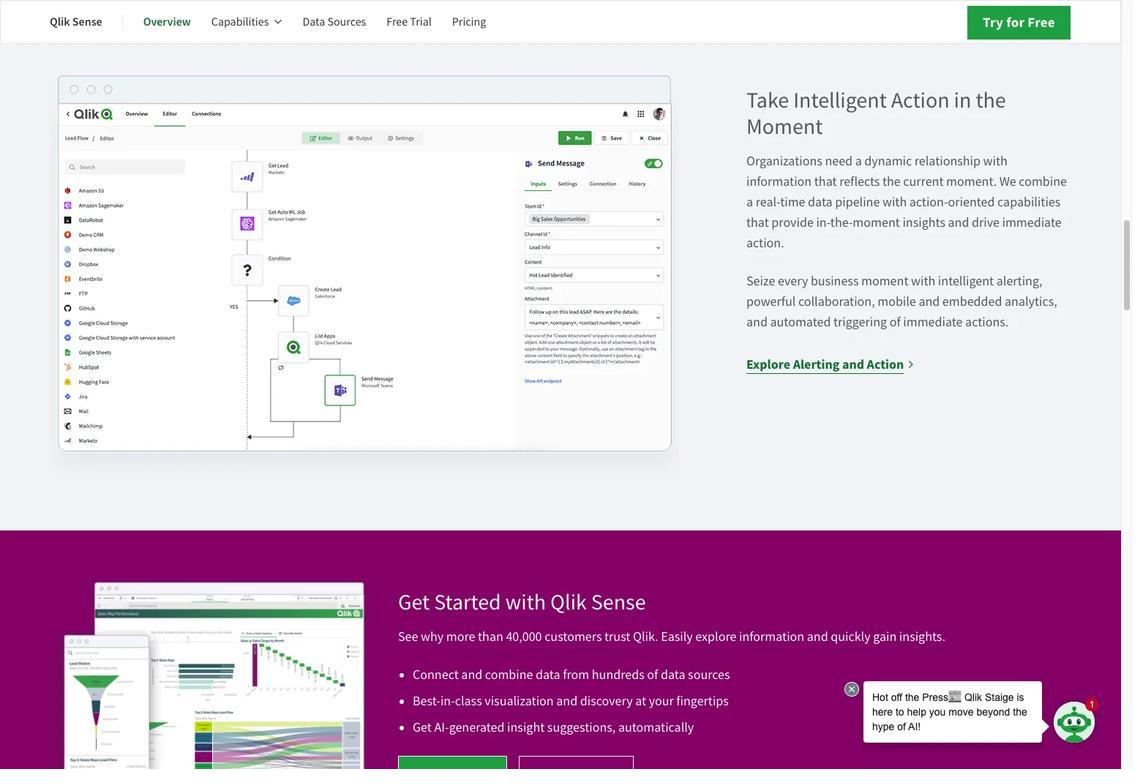 Task type: vqa. For each thing, say whether or not it's contained in the screenshot.
the leftmost data
yes



Task type: locate. For each thing, give the bounding box(es) containing it.
immediate inside organizations need a dynamic relationship with information that reflects the current moment. we combine a real-time data pipeline with action-oriented capabilities that provide in-the-moment insights and drive immediate action.
[[1002, 214, 1062, 231]]

information right "explore"
[[739, 628, 804, 645]]

every
[[778, 273, 808, 290]]

a right the 'need'
[[855, 153, 862, 170]]

a left real-
[[746, 194, 753, 211]]

1 horizontal spatial in-
[[816, 214, 830, 231]]

business
[[811, 273, 859, 290]]

get left ai-
[[413, 719, 432, 736]]

in- up ai-
[[440, 693, 455, 710]]

information
[[746, 173, 812, 190], [739, 628, 804, 645]]

with up mobile
[[911, 273, 935, 290]]

1 horizontal spatial combine
[[1019, 173, 1067, 190]]

try for free link
[[967, 6, 1071, 40]]

see
[[398, 628, 418, 645]]

1 horizontal spatial the
[[976, 86, 1006, 114]]

data right the time
[[808, 194, 833, 211]]

the
[[976, 86, 1006, 114], [883, 173, 901, 190]]

the inside 'take intelligent action in the moment'
[[976, 86, 1006, 114]]

data left from
[[536, 667, 560, 683]]

0 horizontal spatial that
[[746, 214, 769, 231]]

get for get ai-generated insight suggestions, automatically
[[413, 719, 432, 736]]

in- inside organizations need a dynamic relationship with information that reflects the current moment. we combine a real-time data pipeline with action-oriented capabilities that provide in-the-moment insights and drive immediate action.
[[816, 214, 830, 231]]

combine
[[1019, 173, 1067, 190], [485, 667, 533, 683]]

0 vertical spatial information
[[746, 173, 812, 190]]

1 horizontal spatial of
[[890, 314, 901, 331]]

insights.
[[899, 628, 945, 645]]

and down connect and combine data from hundreds of data sources at the bottom
[[556, 693, 578, 710]]

at
[[635, 693, 646, 710]]

best-in-class visualization and discovery at your fingertips
[[413, 693, 729, 710]]

of inside the seize every business moment with intelligent alerting, powerful collaboration, mobile and embedded analytics, and automated triggering of immediate actions.
[[890, 314, 901, 331]]

get for get started with qlik sense
[[398, 588, 430, 616]]

action left in
[[891, 86, 950, 114]]

0 vertical spatial get
[[398, 588, 430, 616]]

explore
[[746, 356, 790, 373]]

1 vertical spatial get
[[413, 719, 432, 736]]

the right in
[[976, 86, 1006, 114]]

0 horizontal spatial of
[[647, 667, 658, 683]]

menu bar
[[50, 4, 507, 40]]

1 horizontal spatial qlik
[[550, 588, 587, 616]]

in- right provide
[[816, 214, 830, 231]]

data up your
[[661, 667, 685, 683]]

why
[[421, 628, 444, 645]]

0 vertical spatial that
[[814, 173, 837, 190]]

moment down pipeline
[[853, 214, 900, 231]]

combine up 'capabilities'
[[1019, 173, 1067, 190]]

the down 'dynamic'
[[883, 173, 901, 190]]

0 horizontal spatial combine
[[485, 667, 533, 683]]

0 vertical spatial combine
[[1019, 173, 1067, 190]]

0 vertical spatial of
[[890, 314, 901, 331]]

action down triggering
[[867, 356, 904, 373]]

0 vertical spatial in-
[[816, 214, 830, 231]]

immediate
[[1002, 214, 1062, 231], [903, 314, 963, 331]]

visualization
[[485, 693, 554, 710]]

automatically
[[618, 719, 694, 736]]

oriented
[[948, 194, 995, 211]]

free trial link
[[387, 4, 432, 40]]

explore alerting and action link
[[746, 354, 915, 375]]

1 vertical spatial qlik
[[550, 588, 587, 616]]

0 horizontal spatial a
[[746, 194, 753, 211]]

40,000
[[506, 628, 542, 645]]

1 vertical spatial a
[[746, 194, 753, 211]]

immediate down mobile
[[903, 314, 963, 331]]

seize
[[746, 273, 775, 290]]

sense
[[72, 14, 102, 29], [591, 588, 646, 616]]

immediate down 'capabilities'
[[1002, 214, 1062, 231]]

we
[[999, 173, 1016, 190]]

qlik sense link
[[50, 4, 102, 40]]

with
[[983, 153, 1008, 170], [883, 194, 907, 211], [911, 273, 935, 290], [505, 588, 546, 616]]

0 vertical spatial sense
[[72, 14, 102, 29]]

0 vertical spatial the
[[976, 86, 1006, 114]]

and right the alerting
[[842, 356, 864, 373]]

that down the 'need'
[[814, 173, 837, 190]]

0 horizontal spatial sense
[[72, 14, 102, 29]]

quickly
[[831, 628, 871, 645]]

connect
[[413, 667, 459, 683]]

get
[[398, 588, 430, 616], [413, 719, 432, 736]]

1 horizontal spatial a
[[855, 153, 862, 170]]

0 vertical spatial action
[[891, 86, 950, 114]]

qlik sense
[[50, 14, 102, 29]]

mobile
[[878, 293, 916, 310]]

action inside 'take intelligent action in the moment'
[[891, 86, 950, 114]]

data sources link
[[303, 4, 366, 40]]

qlik
[[50, 14, 70, 29], [550, 588, 587, 616]]

moment up mobile
[[861, 273, 909, 290]]

pipeline
[[835, 194, 880, 211]]

moment inside organizations need a dynamic relationship with information that reflects the current moment. we combine a real-time data pipeline with action-oriented capabilities that provide in-the-moment insights and drive immediate action.
[[853, 214, 900, 231]]

1 vertical spatial action
[[867, 356, 904, 373]]

reflects
[[839, 173, 880, 190]]

and
[[948, 214, 969, 231], [919, 293, 940, 310], [746, 314, 768, 331], [842, 356, 864, 373], [807, 628, 828, 645], [461, 667, 482, 683], [556, 693, 578, 710]]

with up the 40,000
[[505, 588, 546, 616]]

current
[[903, 173, 944, 190]]

combine up visualization
[[485, 667, 533, 683]]

0 vertical spatial qlik
[[50, 14, 70, 29]]

the-
[[830, 214, 853, 231]]

of
[[890, 314, 901, 331], [647, 667, 658, 683]]

combine inside organizations need a dynamic relationship with information that reflects the current moment. we combine a real-time data pipeline with action-oriented capabilities that provide in-the-moment insights and drive immediate action.
[[1019, 173, 1067, 190]]

embedded
[[942, 293, 1002, 310]]

with up we at the top right of the page
[[983, 153, 1008, 170]]

a
[[855, 153, 862, 170], [746, 194, 753, 211]]

data
[[303, 15, 325, 29]]

0 vertical spatial immediate
[[1002, 214, 1062, 231]]

of down mobile
[[890, 314, 901, 331]]

data sources
[[303, 15, 366, 29]]

free right for at the right top of the page
[[1028, 13, 1055, 31]]

0 vertical spatial a
[[855, 153, 862, 170]]

that up action.
[[746, 214, 769, 231]]

menu bar containing qlik sense
[[50, 4, 507, 40]]

screenshot showing a qlik insight advisor dashboard image
[[398, 0, 1027, 23]]

and inside organizations need a dynamic relationship with information that reflects the current moment. we combine a real-time data pipeline with action-oriented capabilities that provide in-the-moment insights and drive immediate action.
[[948, 214, 969, 231]]

collaboration,
[[798, 293, 875, 310]]

free
[[1028, 13, 1055, 31], [387, 15, 408, 29]]

1 vertical spatial of
[[647, 667, 658, 683]]

moment
[[853, 214, 900, 231], [861, 273, 909, 290]]

that
[[814, 173, 837, 190], [746, 214, 769, 231]]

free left trial
[[387, 15, 408, 29]]

in-
[[816, 214, 830, 231], [440, 693, 455, 710]]

1 vertical spatial the
[[883, 173, 901, 190]]

0 horizontal spatial in-
[[440, 693, 455, 710]]

0 horizontal spatial the
[[883, 173, 901, 190]]

of up your
[[647, 667, 658, 683]]

0 vertical spatial moment
[[853, 214, 900, 231]]

data
[[808, 194, 833, 211], [536, 667, 560, 683], [661, 667, 685, 683]]

and down oriented
[[948, 214, 969, 231]]

1 horizontal spatial sense
[[591, 588, 646, 616]]

0 horizontal spatial immediate
[[903, 314, 963, 331]]

action
[[891, 86, 950, 114], [867, 356, 904, 373]]

intelligent
[[938, 273, 994, 290]]

get up see
[[398, 588, 430, 616]]

gain
[[873, 628, 897, 645]]

action.
[[746, 235, 784, 252]]

1 horizontal spatial that
[[814, 173, 837, 190]]

information down organizations
[[746, 173, 812, 190]]

1 horizontal spatial immediate
[[1002, 214, 1062, 231]]

intelligent
[[793, 86, 887, 114]]

drive
[[972, 214, 1000, 231]]

1 vertical spatial immediate
[[903, 314, 963, 331]]

explore alerting and action
[[746, 356, 904, 373]]

and down powerful
[[746, 314, 768, 331]]

1 vertical spatial moment
[[861, 273, 909, 290]]

try for free
[[983, 13, 1055, 31]]

immediate inside the seize every business moment with intelligent alerting, powerful collaboration, mobile and embedded analytics, and automated triggering of immediate actions.
[[903, 314, 963, 331]]

0 horizontal spatial qlik
[[50, 14, 70, 29]]

2 horizontal spatial data
[[808, 194, 833, 211]]

try
[[983, 13, 1003, 31]]

for
[[1006, 13, 1025, 31]]

0 horizontal spatial free
[[387, 15, 408, 29]]



Task type: describe. For each thing, give the bounding box(es) containing it.
sources
[[688, 667, 730, 683]]

free trial
[[387, 15, 432, 29]]

time
[[780, 194, 805, 211]]

free inside menu bar
[[387, 15, 408, 29]]

moment inside the seize every business moment with intelligent alerting, powerful collaboration, mobile and embedded analytics, and automated triggering of immediate actions.
[[861, 273, 909, 290]]

screenshot showing a qlik message workflow image
[[50, 75, 679, 478]]

in
[[954, 86, 971, 114]]

actions.
[[965, 314, 1009, 331]]

from
[[563, 667, 589, 683]]

analytics,
[[1005, 293, 1057, 310]]

qlik.
[[633, 628, 658, 645]]

trial
[[410, 15, 432, 29]]

fingertips
[[676, 693, 729, 710]]

alerting
[[793, 356, 840, 373]]

sources
[[327, 15, 366, 29]]

and inside the explore alerting and action link
[[842, 356, 864, 373]]

organizations need a dynamic relationship with information that reflects the current moment. we combine a real-time data pipeline with action-oriented capabilities that provide in-the-moment insights and drive immediate action.
[[746, 153, 1067, 252]]

1 horizontal spatial data
[[661, 667, 685, 683]]

capabilities
[[211, 15, 269, 29]]

and left the quickly
[[807, 628, 828, 645]]

capabilities
[[998, 194, 1061, 211]]

1 vertical spatial sense
[[591, 588, 646, 616]]

generated
[[449, 719, 505, 736]]

take intelligent action in the moment
[[746, 86, 1006, 140]]

0 horizontal spatial data
[[536, 667, 560, 683]]

action-
[[909, 194, 948, 211]]

take
[[746, 86, 789, 114]]

1 vertical spatial combine
[[485, 667, 533, 683]]

get started with qlik sense
[[398, 588, 646, 616]]

and right mobile
[[919, 293, 940, 310]]

seize every business moment with intelligent alerting, powerful collaboration, mobile and embedded analytics, and automated triggering of immediate actions.
[[746, 273, 1057, 331]]

automated
[[770, 314, 831, 331]]

explore
[[695, 628, 737, 645]]

moment
[[746, 113, 823, 140]]

hundreds
[[592, 667, 645, 683]]

powerful
[[746, 293, 796, 310]]

alerting,
[[997, 273, 1042, 290]]

overview link
[[143, 4, 191, 40]]

and up class
[[461, 667, 482, 683]]

customers
[[545, 628, 602, 645]]

qlik inside "link"
[[50, 14, 70, 29]]

with inside the seize every business moment with intelligent alerting, powerful collaboration, mobile and embedded analytics, and automated triggering of immediate actions.
[[911, 273, 935, 290]]

1 vertical spatial information
[[739, 628, 804, 645]]

data inside organizations need a dynamic relationship with information that reflects the current moment. we combine a real-time data pipeline with action-oriented capabilities that provide in-the-moment insights and drive immediate action.
[[808, 194, 833, 211]]

trust
[[605, 628, 630, 645]]

easily
[[661, 628, 693, 645]]

get started with qlik sense image
[[50, 577, 375, 769]]

1 horizontal spatial free
[[1028, 13, 1055, 31]]

triggering
[[834, 314, 887, 331]]

pricing
[[452, 15, 486, 29]]

get ai-generated insight suggestions, automatically
[[413, 719, 694, 736]]

more
[[446, 628, 475, 645]]

than
[[478, 628, 503, 645]]

insight
[[507, 719, 545, 736]]

started
[[434, 588, 501, 616]]

need
[[825, 153, 853, 170]]

connect and combine data from hundreds of data sources
[[413, 667, 730, 683]]

relationship
[[915, 153, 981, 170]]

capabilities link
[[211, 4, 282, 40]]

best-
[[413, 693, 440, 710]]

ai-
[[434, 719, 449, 736]]

real-
[[756, 194, 780, 211]]

your
[[649, 693, 674, 710]]

with left action-
[[883, 194, 907, 211]]

organizations
[[746, 153, 822, 170]]

overview
[[143, 14, 191, 29]]

pricing link
[[452, 4, 486, 40]]

provide
[[772, 214, 814, 231]]

1 vertical spatial that
[[746, 214, 769, 231]]

class
[[455, 693, 482, 710]]

1 vertical spatial in-
[[440, 693, 455, 710]]

insights
[[903, 214, 945, 231]]

sense inside "link"
[[72, 14, 102, 29]]

see why more than 40,000 customers trust qlik. easily explore information and quickly gain insights.
[[398, 628, 945, 645]]

suggestions,
[[547, 719, 616, 736]]

dynamic
[[865, 153, 912, 170]]

discovery
[[580, 693, 633, 710]]

information inside organizations need a dynamic relationship with information that reflects the current moment. we combine a real-time data pipeline with action-oriented capabilities that provide in-the-moment insights and drive immediate action.
[[746, 173, 812, 190]]

moment.
[[946, 173, 997, 190]]

the inside organizations need a dynamic relationship with information that reflects the current moment. we combine a real-time data pipeline with action-oriented capabilities that provide in-the-moment insights and drive immediate action.
[[883, 173, 901, 190]]



